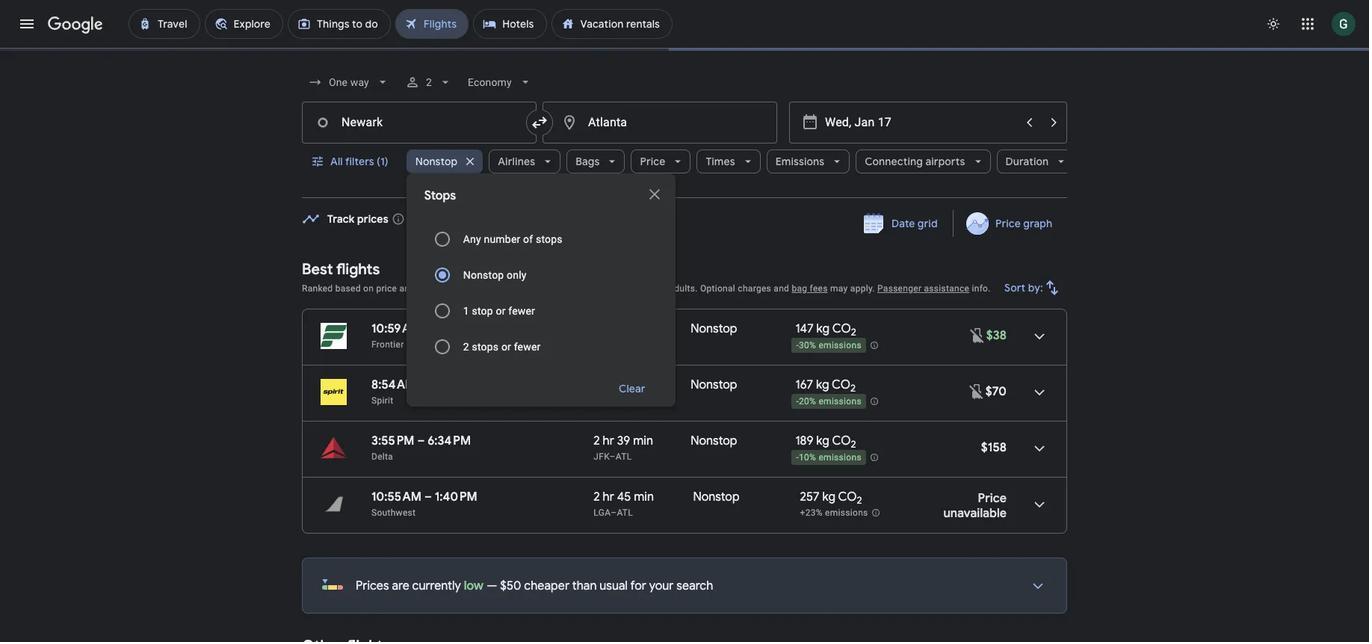 Task type: describe. For each thing, give the bounding box(es) containing it.
fewer for 2 stops or fewer
[[514, 341, 541, 353]]

hr for 39
[[603, 434, 615, 449]]

duration
[[1006, 155, 1049, 168]]

learn more about tracked prices image
[[392, 212, 405, 226]]

currently
[[412, 579, 461, 594]]

nonstop inside 'popup button'
[[416, 155, 458, 168]]

price unavailable
[[944, 491, 1007, 521]]

usual
[[600, 579, 628, 594]]

frontier
[[372, 339, 404, 350]]

39
[[617, 434, 631, 449]]

257
[[801, 490, 820, 505]]

sort by:
[[1005, 281, 1044, 295]]

on
[[363, 283, 374, 294]]

apply.
[[851, 283, 875, 294]]

best
[[302, 260, 333, 279]]

required
[[557, 283, 592, 294]]

(1)
[[377, 155, 389, 168]]

or for stop
[[496, 305, 506, 317]]

hr for 45
[[603, 490, 615, 505]]

flight details. leaves laguardia airport at 10:59 am on wednesday, january 17 and arrives at hartsfield-jackson atlanta international airport at 1:39 pm on wednesday, january 17. image
[[1022, 319, 1058, 354]]

ranked based on price and convenience
[[302, 283, 470, 294]]

date grid
[[892, 217, 938, 230]]

graph
[[1024, 217, 1053, 230]]

emissions down 257 kg co 2 at the bottom right
[[826, 508, 869, 518]]

any number of stops
[[463, 233, 563, 245]]

co for 257
[[839, 490, 857, 505]]

atl for 39
[[616, 452, 632, 462]]

all filters (1) button
[[302, 144, 401, 179]]

best flights main content
[[302, 210, 1068, 642]]

your
[[650, 579, 674, 594]]

times button
[[697, 144, 761, 179]]

southwest
[[372, 508, 416, 518]]

atl inside "2 hr 40 min atl"
[[617, 396, 633, 406]]

clear
[[619, 382, 646, 396]]

nonstop button
[[407, 144, 483, 179]]

total duration 2 hr 39 min. element
[[594, 434, 691, 451]]

Departure time: 10:55 AM. text field
[[372, 490, 422, 505]]

-10% emissions
[[797, 453, 862, 463]]

nonstop for 147
[[691, 322, 738, 336]]

jan
[[414, 212, 432, 226]]

nonstop only
[[463, 269, 527, 281]]

emissions button
[[767, 144, 850, 179]]

grid
[[918, 217, 938, 230]]

flight details. leaves john f. kennedy international airport at 3:55 pm on wednesday, january 17 and arrives at hartsfield-jackson atlanta international airport at 6:34 pm on wednesday, january 17. image
[[1022, 431, 1058, 467]]

1:40 pm
[[435, 490, 478, 505]]

this price for this flight doesn't include overhead bin access. if you need a carry-on bag, use the bags filter to update prices. image for $70
[[968, 382, 986, 400]]

by:
[[1029, 281, 1044, 295]]

38 US dollars text field
[[987, 328, 1007, 343]]

price for price unavailable
[[979, 491, 1007, 506]]

70 US dollars text field
[[986, 384, 1007, 399]]

– inside 2 hr 39 min jfk – atl
[[610, 452, 616, 462]]

stops option group
[[425, 221, 658, 365]]

clear button
[[601, 371, 664, 407]]

date grid button
[[853, 210, 950, 237]]

167
[[796, 378, 814, 393]]

min for 2 hr 39 min
[[633, 434, 654, 449]]

189
[[796, 434, 814, 449]]

flight details. leaves laguardia airport at 10:55 am on wednesday, january 17 and arrives at hartsfield-jackson atlanta international airport at 1:40 pm on wednesday, january 17. image
[[1022, 487, 1058, 523]]

min for 2 hr 40 min
[[635, 378, 655, 393]]

total duration 2 hr 45 min. element
[[594, 490, 694, 507]]

lga
[[594, 508, 611, 518]]

8:54 am spirit
[[372, 378, 416, 406]]

1 vertical spatial for
[[631, 579, 647, 594]]

+23%
[[801, 508, 823, 518]]

45
[[617, 490, 631, 505]]

$70
[[986, 384, 1007, 399]]

loading results progress bar
[[0, 48, 1370, 51]]

—
[[487, 579, 498, 594]]

nonstop for 257
[[694, 490, 740, 505]]

$50
[[500, 579, 522, 594]]

include
[[524, 283, 555, 294]]

10%
[[799, 453, 817, 463]]

filters
[[345, 155, 374, 168]]

257 kg co 2
[[801, 490, 863, 507]]

airlines button
[[489, 144, 561, 179]]

leaves john f. kennedy international airport at 3:55 pm on wednesday, january 17 and arrives at hartsfield-jackson atlanta international airport at 6:34 pm on wednesday, january 17. element
[[372, 434, 471, 449]]

emissions for 189
[[819, 453, 862, 463]]

2 inside '2 hr 45 min lga – atl'
[[594, 490, 600, 505]]

swap origin and destination. image
[[531, 114, 549, 132]]

connecting airports button
[[856, 144, 991, 179]]

nonstop flight. element for 2 hr 45 min
[[694, 490, 740, 507]]

2 stops or fewer
[[463, 341, 541, 353]]

167 kg co 2
[[796, 378, 856, 395]]

connecting
[[865, 155, 923, 168]]

+23% emissions
[[801, 508, 869, 518]]

2 hr 39 min jfk – atl
[[594, 434, 654, 462]]

leaves laguardia airport at 10:59 am on wednesday, january 17 and arrives at hartsfield-jackson atlanta international airport at 1:39 pm on wednesday, january 17. element
[[372, 322, 475, 336]]

- for 167
[[797, 396, 799, 407]]

Arrival time: 6:34 PM. text field
[[428, 434, 471, 449]]

atl for 45
[[617, 508, 633, 518]]

track prices
[[328, 212, 389, 226]]

Departure time: 3:55 PM. text field
[[372, 434, 415, 449]]

+
[[619, 283, 625, 294]]

unavailable
[[944, 506, 1007, 521]]

more details image
[[1021, 568, 1057, 604]]

co for 189
[[833, 434, 851, 449]]

emissions for 147
[[819, 340, 862, 351]]

airlines
[[498, 155, 536, 168]]

co for 147
[[833, 322, 851, 336]]

2 inside stops option group
[[463, 341, 469, 353]]

bags
[[576, 155, 600, 168]]

may
[[831, 283, 848, 294]]

cheaper
[[524, 579, 570, 594]]

total duration 2 hr 40 min. element containing 2 hr 40 min
[[594, 378, 691, 395]]

emissions for 167
[[819, 396, 862, 407]]

duration button
[[997, 144, 1075, 179]]

10:59 am
[[372, 322, 421, 336]]

$158
[[982, 440, 1007, 455]]

all filters (1)
[[331, 155, 389, 168]]

kg for 257
[[823, 490, 836, 505]]

number
[[484, 233, 521, 245]]

20%
[[799, 396, 817, 407]]

assistance
[[925, 283, 970, 294]]

of
[[524, 233, 533, 245]]

stop
[[472, 305, 493, 317]]

2 inside 189 kg co 2
[[851, 438, 857, 451]]

search
[[677, 579, 714, 594]]

sort by: button
[[999, 270, 1068, 306]]

1 fees from the left
[[627, 283, 645, 294]]

any
[[463, 233, 481, 245]]

10:55 am
[[372, 490, 422, 505]]

0 vertical spatial for
[[647, 283, 659, 294]]

airports
[[926, 155, 966, 168]]

189 kg co 2
[[796, 434, 857, 451]]

1 vertical spatial stops
[[472, 341, 499, 353]]



Task type: locate. For each thing, give the bounding box(es) containing it.
2 vertical spatial hr
[[603, 490, 615, 505]]

0 vertical spatial or
[[496, 305, 506, 317]]

hr left the 40
[[603, 378, 615, 393]]

this price for this flight doesn't include overhead bin access. if you need a carry-on bag, use the bags filter to update prices. image
[[969, 326, 987, 344], [968, 382, 986, 400]]

0 vertical spatial stops
[[536, 233, 563, 245]]

2 button
[[399, 64, 459, 100]]

prices for prices are currently low — $50 cheaper than usual for your search
[[356, 579, 389, 594]]

atl down the 40
[[617, 396, 633, 406]]

hr for 40
[[603, 378, 615, 393]]

adults.
[[670, 283, 698, 294]]

2 vertical spatial price
[[979, 491, 1007, 506]]

3:55 pm – 6:34 pm delta
[[372, 434, 471, 462]]

price up close dialog icon
[[640, 155, 666, 168]]

total duration 2 hr 40 min. element
[[594, 322, 691, 339], [594, 378, 691, 395]]

1 vertical spatial hr
[[603, 434, 615, 449]]

prices for prices include required taxes + fees for 2 adults. optional charges and bag fees may apply. passenger assistance
[[496, 283, 522, 294]]

fees right bag
[[810, 283, 828, 294]]

none search field containing stops
[[302, 64, 1075, 407]]

2 inside 2 hr 39 min jfk – atl
[[594, 434, 600, 449]]

and
[[400, 283, 415, 294], [774, 283, 790, 294]]

1 stop or fewer
[[463, 305, 535, 317]]

co up -20% emissions
[[832, 378, 851, 393]]

price
[[376, 283, 397, 294]]

than
[[573, 579, 597, 594]]

price left graph at right
[[996, 217, 1021, 230]]

2 hr from the top
[[603, 434, 615, 449]]

0 vertical spatial this price for this flight doesn't include overhead bin access. if you need a carry-on bag, use the bags filter to update prices. image
[[969, 326, 987, 344]]

1 vertical spatial total duration 2 hr 40 min. element
[[594, 378, 691, 395]]

kg up -20% emissions
[[816, 378, 830, 393]]

fewer down '1 stop or fewer'
[[514, 341, 541, 353]]

kg inside 147 kg co 2
[[817, 322, 830, 336]]

optional
[[701, 283, 736, 294]]

emissions
[[776, 155, 825, 168]]

nonstop flight. element
[[691, 322, 738, 339], [691, 378, 738, 395], [691, 434, 738, 451], [694, 490, 740, 507]]

co for 167
[[832, 378, 851, 393]]

1 vertical spatial this price for this flight doesn't include overhead bin access. if you need a carry-on bag, use the bags filter to update prices. image
[[968, 382, 986, 400]]

1 and from the left
[[400, 283, 415, 294]]

1
[[463, 305, 469, 317]]

– right 3:55 pm
[[418, 434, 425, 449]]

co
[[833, 322, 851, 336], [832, 378, 851, 393], [833, 434, 851, 449], [839, 490, 857, 505]]

delta
[[372, 452, 393, 462]]

2 inside popup button
[[426, 76, 432, 88]]

– down "total duration 2 hr 45 min." element
[[611, 508, 617, 518]]

2 and from the left
[[774, 283, 790, 294]]

only
[[507, 269, 527, 281]]

kg inside 167 kg co 2
[[816, 378, 830, 393]]

price inside 'button'
[[996, 217, 1021, 230]]

prices
[[357, 212, 389, 226]]

price graph
[[996, 217, 1053, 230]]

-30% emissions
[[797, 340, 862, 351]]

based
[[336, 283, 361, 294]]

0 horizontal spatial for
[[631, 579, 647, 594]]

6:34 pm
[[428, 434, 471, 449]]

0 vertical spatial prices
[[496, 283, 522, 294]]

main menu image
[[18, 15, 36, 33]]

1 - from the top
[[797, 340, 799, 351]]

find the best price region
[[302, 210, 1068, 249]]

prices down the only
[[496, 283, 522, 294]]

fees right +
[[627, 283, 645, 294]]

30%
[[799, 340, 817, 351]]

date
[[892, 217, 916, 230]]

co inside 189 kg co 2
[[833, 434, 851, 449]]

min
[[635, 378, 655, 393], [633, 434, 654, 449], [634, 490, 654, 505]]

emissions down 147 kg co 2
[[819, 340, 862, 351]]

price button
[[631, 144, 691, 179]]

– inside 10:55 am – 1:40 pm southwest
[[425, 490, 432, 505]]

None text field
[[302, 102, 537, 144], [543, 102, 778, 144], [302, 102, 537, 144], [543, 102, 778, 144]]

hr inside "2 hr 40 min atl"
[[603, 378, 615, 393]]

$38
[[987, 328, 1007, 343]]

– left arrival time: 1:40 pm. text field
[[425, 490, 432, 505]]

for
[[647, 283, 659, 294], [631, 579, 647, 594]]

None field
[[302, 69, 396, 96], [462, 69, 539, 96], [302, 69, 396, 96], [462, 69, 539, 96]]

2 fees from the left
[[810, 283, 828, 294]]

hr inside '2 hr 45 min lga – atl'
[[603, 490, 615, 505]]

2 - from the top
[[797, 396, 799, 407]]

jfk
[[594, 452, 610, 462]]

min right 39
[[633, 434, 654, 449]]

change appearance image
[[1256, 6, 1292, 42]]

0 vertical spatial price
[[640, 155, 666, 168]]

prices include required taxes + fees for 2 adults. optional charges and bag fees may apply. passenger assistance
[[496, 283, 970, 294]]

0 vertical spatial hr
[[603, 378, 615, 393]]

1 horizontal spatial and
[[774, 283, 790, 294]]

passenger assistance button
[[878, 283, 970, 294]]

– down total duration 2 hr 39 min. element
[[610, 452, 616, 462]]

atl inside '2 hr 45 min lga – atl'
[[617, 508, 633, 518]]

0 horizontal spatial fees
[[627, 283, 645, 294]]

Departure time: 10:59 AM. text field
[[372, 322, 421, 336]]

1 vertical spatial min
[[633, 434, 654, 449]]

min inside '2 hr 45 min lga – atl'
[[634, 490, 654, 505]]

nonstop for 167
[[691, 378, 738, 393]]

- down the 167
[[797, 396, 799, 407]]

nonstop
[[416, 155, 458, 168], [463, 269, 504, 281], [691, 322, 738, 336], [691, 378, 738, 393], [691, 434, 738, 449], [694, 490, 740, 505]]

3:55 pm
[[372, 434, 415, 449]]

emissions down 167 kg co 2 in the bottom right of the page
[[819, 396, 862, 407]]

fewer for 1 stop or fewer
[[509, 305, 535, 317]]

158 US dollars text field
[[982, 440, 1007, 455]]

0 horizontal spatial and
[[400, 283, 415, 294]]

- down the 147 on the bottom right of page
[[797, 340, 799, 351]]

min inside 2 hr 39 min jfk – atl
[[633, 434, 654, 449]]

stops right of
[[536, 233, 563, 245]]

kg up -30% emissions
[[817, 322, 830, 336]]

track
[[328, 212, 355, 226]]

1 total duration 2 hr 40 min. element from the top
[[594, 322, 691, 339]]

147 kg co 2
[[796, 322, 857, 339]]

kg up -10% emissions
[[817, 434, 830, 449]]

Departure text field
[[826, 102, 1017, 143]]

this price for this flight doesn't include overhead bin access. if you need a carry-on bag, use the bags filter to update prices. image for $38
[[969, 326, 987, 344]]

2 inside 257 kg co 2
[[857, 494, 863, 507]]

prices are currently low — $50 cheaper than usual for your search
[[356, 579, 714, 594]]

1 vertical spatial atl
[[616, 452, 632, 462]]

price inside popup button
[[640, 155, 666, 168]]

3 hr from the top
[[603, 490, 615, 505]]

min right the 40
[[635, 378, 655, 393]]

1:39 pm
[[434, 322, 475, 336]]

hr
[[603, 378, 615, 393], [603, 434, 615, 449], [603, 490, 615, 505]]

Arrival time: 1:39 PM. text field
[[434, 322, 475, 336]]

leaves laguardia airport at 10:55 am on wednesday, january 17 and arrives at hartsfield-jackson atlanta international airport at 1:40 pm on wednesday, january 17. element
[[372, 490, 478, 505]]

this price for this flight doesn't include overhead bin access. if you need a carry-on bag, use the bags filter to update prices. image up 158 us dollars text field
[[968, 382, 986, 400]]

low
[[464, 579, 484, 594]]

Arrival time: 1:40 PM. text field
[[435, 490, 478, 505]]

10:55 am – 1:40 pm southwest
[[372, 490, 478, 518]]

3 - from the top
[[797, 453, 799, 463]]

min for 2 hr 45 min
[[634, 490, 654, 505]]

price left the flight details. leaves laguardia airport at 10:55 am on wednesday, january 17 and arrives at hartsfield-jackson atlanta international airport at 1:40 pm on wednesday, january 17. image
[[979, 491, 1007, 506]]

are
[[392, 579, 410, 594]]

co up +23% emissions
[[839, 490, 857, 505]]

flight details. leaves laguardia airport at 8:54 am on wednesday, january 17 and arrives at hartsfield-jackson atlanta international airport at 11:34 am on wednesday, january 17. image
[[1022, 375, 1058, 411]]

best flights
[[302, 260, 380, 279]]

spirit
[[372, 396, 394, 406]]

atl down 39
[[616, 452, 632, 462]]

0 vertical spatial atl
[[617, 396, 633, 406]]

all
[[331, 155, 343, 168]]

fewer down include
[[509, 305, 535, 317]]

nonstop flight. element for 2 hr 40 min
[[691, 378, 738, 395]]

convenience
[[418, 283, 470, 294]]

1 vertical spatial -
[[797, 396, 799, 407]]

hr left 39
[[603, 434, 615, 449]]

2 vertical spatial min
[[634, 490, 654, 505]]

– inside 3:55 pm – 6:34 pm delta
[[418, 434, 425, 449]]

0 vertical spatial min
[[635, 378, 655, 393]]

total duration 2 hr 40 min. element down +
[[594, 322, 691, 339]]

stops
[[425, 188, 456, 203]]

bag
[[792, 283, 808, 294]]

kg inside 189 kg co 2
[[817, 434, 830, 449]]

2 inside "2 hr 40 min atl"
[[594, 378, 600, 393]]

- down 189
[[797, 453, 799, 463]]

1 vertical spatial or
[[502, 341, 511, 353]]

flights
[[336, 260, 380, 279]]

or down '1 stop or fewer'
[[502, 341, 511, 353]]

1 horizontal spatial prices
[[496, 283, 522, 294]]

2
[[426, 76, 432, 88], [662, 283, 667, 294], [851, 326, 857, 339], [463, 341, 469, 353], [594, 378, 600, 393], [851, 382, 856, 395], [594, 434, 600, 449], [851, 438, 857, 451], [594, 490, 600, 505], [857, 494, 863, 507]]

nonstop for 189
[[691, 434, 738, 449]]

or
[[496, 305, 506, 317], [502, 341, 511, 353]]

2 vertical spatial -
[[797, 453, 799, 463]]

1 hr from the top
[[603, 378, 615, 393]]

emissions down 189 kg co 2
[[819, 453, 862, 463]]

or right stop
[[496, 305, 506, 317]]

co up -10% emissions
[[833, 434, 851, 449]]

this price for this flight doesn't include overhead bin access. if you need a carry-on bag, use the bags filter to update prices. image down assistance
[[969, 326, 987, 344]]

None search field
[[302, 64, 1075, 407]]

2 inside 147 kg co 2
[[851, 326, 857, 339]]

price graph button
[[957, 210, 1065, 237]]

for left your
[[631, 579, 647, 594]]

kg for 147
[[817, 322, 830, 336]]

147
[[796, 322, 814, 336]]

2 total duration 2 hr 40 min. element from the top
[[594, 378, 691, 395]]

1 horizontal spatial fees
[[810, 283, 828, 294]]

0 vertical spatial total duration 2 hr 40 min. element
[[594, 322, 691, 339]]

taxes
[[594, 283, 617, 294]]

co inside 257 kg co 2
[[839, 490, 857, 505]]

price for price
[[640, 155, 666, 168]]

- for 147
[[797, 340, 799, 351]]

kg for 189
[[817, 434, 830, 449]]

or for stops
[[502, 341, 511, 353]]

for left adults.
[[647, 283, 659, 294]]

and left bag
[[774, 283, 790, 294]]

1 horizontal spatial for
[[647, 283, 659, 294]]

stops down arrival time: 1:39 pm. text box
[[472, 341, 499, 353]]

hr inside 2 hr 39 min jfk – atl
[[603, 434, 615, 449]]

passenger
[[878, 283, 922, 294]]

0 horizontal spatial stops
[[472, 341, 499, 353]]

kg inside 257 kg co 2
[[823, 490, 836, 505]]

- for 189
[[797, 453, 799, 463]]

hr left 45
[[603, 490, 615, 505]]

1 vertical spatial fewer
[[514, 341, 541, 353]]

atl inside 2 hr 39 min jfk – atl
[[616, 452, 632, 462]]

charges
[[738, 283, 772, 294]]

0 horizontal spatial prices
[[356, 579, 389, 594]]

2 vertical spatial atl
[[617, 508, 633, 518]]

emissions
[[819, 340, 862, 351], [819, 396, 862, 407], [819, 453, 862, 463], [826, 508, 869, 518]]

fees
[[627, 283, 645, 294], [810, 283, 828, 294]]

co up -30% emissions
[[833, 322, 851, 336]]

nonstop inside stops option group
[[463, 269, 504, 281]]

price
[[640, 155, 666, 168], [996, 217, 1021, 230], [979, 491, 1007, 506]]

min inside "2 hr 40 min atl"
[[635, 378, 655, 393]]

nonstop flight. element for 2 hr 39 min
[[691, 434, 738, 451]]

min right 45
[[634, 490, 654, 505]]

price for price graph
[[996, 217, 1021, 230]]

close dialog image
[[646, 185, 664, 203]]

1 vertical spatial price
[[996, 217, 1021, 230]]

2 inside 167 kg co 2
[[851, 382, 856, 395]]

bag fees button
[[792, 283, 828, 294]]

0 vertical spatial fewer
[[509, 305, 535, 317]]

prices left are
[[356, 579, 389, 594]]

2 hr 40 min atl
[[594, 378, 655, 406]]

and right price in the top left of the page
[[400, 283, 415, 294]]

17
[[435, 212, 445, 226]]

atl down 45
[[617, 508, 633, 518]]

0 vertical spatial -
[[797, 340, 799, 351]]

co inside 167 kg co 2
[[832, 378, 851, 393]]

Departure time: 8:54 AM. text field
[[372, 378, 416, 393]]

kg up +23% emissions
[[823, 490, 836, 505]]

ranked
[[302, 283, 333, 294]]

1 horizontal spatial stops
[[536, 233, 563, 245]]

price inside price unavailable
[[979, 491, 1007, 506]]

co inside 147 kg co 2
[[833, 322, 851, 336]]

total duration 2 hr 40 min. element up total duration 2 hr 39 min. element
[[594, 378, 691, 395]]

kg for 167
[[816, 378, 830, 393]]

– inside '2 hr 45 min lga – atl'
[[611, 508, 617, 518]]

1 vertical spatial prices
[[356, 579, 389, 594]]



Task type: vqa. For each thing, say whether or not it's contained in the screenshot.
Collapse side panel icon
no



